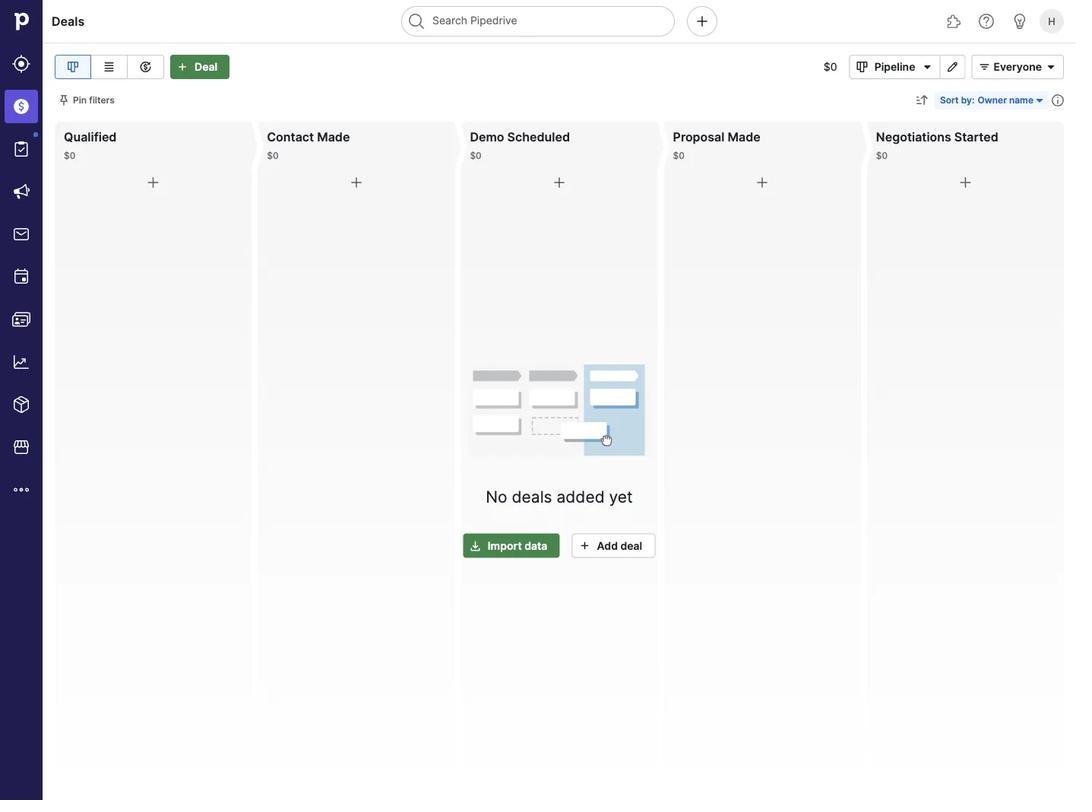 Task type: vqa. For each thing, say whether or not it's contained in the screenshot.
Started
yes



Task type: describe. For each thing, give the bounding box(es) containing it.
proposal made
[[674, 129, 761, 144]]

insights image
[[12, 353, 30, 371]]

demo
[[470, 129, 505, 144]]

contacts image
[[12, 310, 30, 329]]

color primary image for $0
[[58, 94, 70, 106]]

sort by: owner name
[[941, 95, 1034, 106]]

more image
[[12, 481, 30, 499]]

pipeline image
[[64, 58, 82, 76]]

by:
[[962, 95, 975, 106]]

forecast image
[[137, 58, 155, 76]]

added
[[557, 487, 605, 506]]

color undefined image
[[12, 140, 30, 158]]

color primary image inside pipeline button
[[854, 61, 872, 73]]

quick help image
[[978, 12, 996, 30]]

no deals added yet
[[486, 487, 633, 506]]

proposal
[[674, 129, 725, 144]]

scheduled
[[508, 129, 570, 144]]

add
[[597, 539, 618, 552]]

owner
[[978, 95, 1008, 106]]

negotiations
[[877, 129, 952, 144]]

color primary image for contact made
[[347, 173, 366, 192]]

qualified
[[64, 129, 117, 144]]

yet
[[610, 487, 633, 506]]

products image
[[12, 395, 30, 414]]

name
[[1010, 95, 1034, 106]]

contact
[[267, 129, 314, 144]]

made for contact made
[[317, 129, 350, 144]]

h button
[[1037, 6, 1068, 37]]

negotiations started
[[877, 129, 999, 144]]

contact made
[[267, 129, 350, 144]]

import data
[[488, 539, 548, 552]]

pin filters
[[73, 95, 115, 106]]

color primary inverted image for deal
[[173, 61, 192, 73]]

made for proposal made
[[728, 129, 761, 144]]

color primary image inside pipeline button
[[919, 61, 937, 73]]

deals image
[[12, 97, 30, 116]]

leads image
[[12, 55, 30, 73]]

import data button
[[464, 533, 560, 558]]

sort
[[941, 95, 960, 106]]

color primary image for negotiations started
[[957, 173, 975, 192]]

color primary image left info icon
[[1034, 94, 1046, 106]]

started
[[955, 129, 999, 144]]

change order image
[[916, 94, 929, 106]]

color primary inverted image for import data
[[467, 539, 485, 552]]

deal
[[195, 60, 218, 73]]

activities image
[[12, 268, 30, 286]]

everyone button
[[972, 55, 1065, 79]]

list image
[[100, 58, 118, 76]]

info image
[[1053, 94, 1065, 106]]



Task type: locate. For each thing, give the bounding box(es) containing it.
pin filters button
[[55, 91, 121, 110]]

import
[[488, 539, 522, 552]]

everyone
[[994, 60, 1043, 73]]

color primary image down contact made
[[347, 173, 366, 192]]

color primary inverted image inside import data "button"
[[467, 539, 485, 552]]

no
[[486, 487, 508, 506]]

Search Pipedrive field
[[402, 6, 675, 37]]

2 made from the left
[[728, 129, 761, 144]]

color primary inverted image left import
[[467, 539, 485, 552]]

edit pipeline image
[[944, 61, 962, 73]]

marketplace image
[[12, 438, 30, 456]]

color primary inverted image inside deal button
[[173, 61, 192, 73]]

add deal
[[597, 539, 643, 552]]

sales assistant image
[[1011, 12, 1030, 30]]

pipeline button
[[850, 55, 941, 79]]

color primary image
[[854, 61, 872, 73], [976, 61, 994, 73], [1043, 61, 1061, 73], [144, 173, 162, 192], [551, 173, 569, 192], [754, 173, 772, 192], [576, 539, 594, 552]]

pin
[[73, 95, 87, 106]]

filters
[[89, 95, 115, 106]]

1 made from the left
[[317, 129, 350, 144]]

0 horizontal spatial color primary inverted image
[[173, 61, 192, 73]]

data
[[525, 539, 548, 552]]

deal
[[621, 539, 643, 552]]

add deal button
[[572, 533, 656, 558]]

deal button
[[170, 55, 230, 79]]

color primary image
[[919, 61, 937, 73], [58, 94, 70, 106], [1034, 94, 1046, 106], [347, 173, 366, 192], [957, 173, 975, 192]]

$0
[[824, 60, 838, 73]]

0 horizontal spatial made
[[317, 129, 350, 144]]

campaigns image
[[12, 183, 30, 201]]

demo scheduled
[[470, 129, 570, 144]]

menu
[[0, 0, 43, 800]]

color primary inverted image
[[173, 61, 192, 73], [467, 539, 485, 552]]

home image
[[10, 10, 33, 33]]

1 horizontal spatial color primary inverted image
[[467, 539, 485, 552]]

color primary inverted image left deal
[[173, 61, 192, 73]]

1 horizontal spatial made
[[728, 129, 761, 144]]

color primary image inside pin filters button
[[58, 94, 70, 106]]

sales inbox image
[[12, 225, 30, 243]]

color primary image inside add deal button
[[576, 539, 594, 552]]

deals
[[512, 487, 553, 506]]

color primary image down started
[[957, 173, 975, 192]]

pipeline
[[875, 60, 916, 73]]

1 vertical spatial color primary inverted image
[[467, 539, 485, 552]]

h
[[1049, 15, 1056, 27]]

menu item
[[0, 85, 43, 128]]

made right contact at top left
[[317, 129, 350, 144]]

color primary image left pin
[[58, 94, 70, 106]]

made
[[317, 129, 350, 144], [728, 129, 761, 144]]

quick add image
[[694, 12, 712, 30]]

color primary image left edit pipeline icon
[[919, 61, 937, 73]]

0 vertical spatial color primary inverted image
[[173, 61, 192, 73]]

deals
[[52, 14, 85, 29]]

made right proposal
[[728, 129, 761, 144]]



